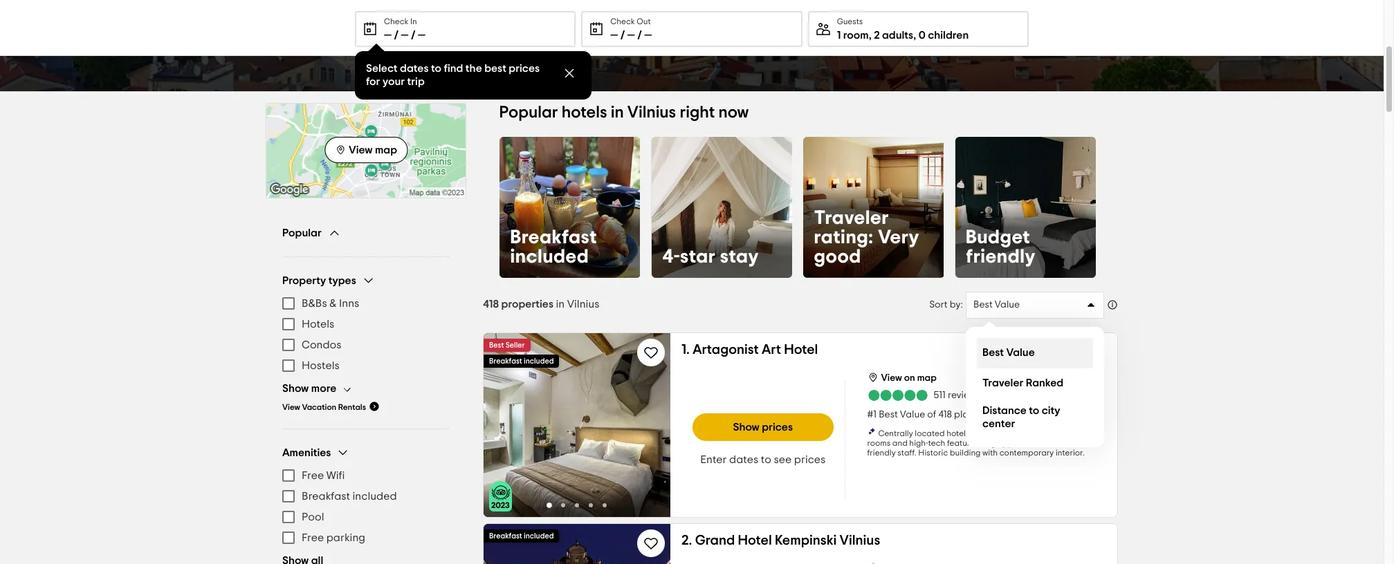 Task type: vqa. For each thing, say whether or not it's contained in the screenshot.
the Search to the bottom
no



Task type: describe. For each thing, give the bounding box(es) containing it.
hotels
[[302, 319, 334, 330]]

spacious
[[1060, 429, 1095, 438]]

show for show prices
[[733, 422, 760, 433]]

seller
[[506, 341, 525, 349]]

hotels
[[562, 104, 607, 121]]

showers
[[1040, 439, 1070, 447]]

1 , from the left
[[869, 30, 872, 41]]

best right "#"
[[879, 410, 898, 420]]

room
[[843, 30, 869, 41]]

free wifi
[[302, 470, 345, 482]]

vilnius up modern,
[[1028, 410, 1057, 420]]

2 and from the left
[[1072, 439, 1087, 447]]

good
[[814, 247, 861, 267]]

best inside button
[[489, 341, 504, 349]]

best value button
[[966, 292, 1104, 319]]

types
[[328, 275, 356, 286]]

best value inside dropdown button
[[973, 300, 1020, 310]]

group containing amenities
[[282, 446, 450, 565]]

now
[[719, 104, 749, 121]]

show prices
[[733, 422, 793, 433]]

check in — / — / —
[[384, 17, 425, 41]]

b&bs & inns
[[302, 298, 359, 309]]

enter
[[700, 454, 727, 465]]

star
[[680, 247, 716, 267]]

select dates to find the best prices for your trip
[[366, 63, 540, 87]]

free for free parking
[[302, 533, 324, 544]]

value inside dropdown button
[[995, 300, 1020, 310]]

group containing property types
[[282, 274, 450, 412]]

2023 link
[[489, 481, 512, 512]]

418 properties in vilnius
[[483, 299, 600, 310]]

prices inside button
[[762, 422, 793, 433]]

vilnius left right
[[628, 104, 676, 121]]

condos
[[302, 340, 341, 351]]

1 vertical spatial with
[[982, 449, 998, 457]]

check for check out — / — / —
[[610, 17, 635, 26]]

to left 'see'
[[761, 454, 771, 465]]

on
[[904, 373, 915, 383]]

carousel of images figure
[[484, 333, 670, 517]]

building
[[950, 449, 981, 457]]

2 vertical spatial value
[[900, 410, 925, 420]]

hotel
[[947, 429, 966, 438]]

hostels
[[302, 360, 340, 372]]

of
[[927, 410, 936, 420]]

511
[[934, 391, 946, 401]]

centrally located hotel in old town with modern, spacious rooms and high-tech features. highly praised showers and friendly staff. historic building with contemporary interior.
[[867, 429, 1095, 457]]

reviews
[[948, 391, 980, 401]]

menu for property types
[[282, 293, 450, 376]]

0 vertical spatial with
[[1010, 429, 1025, 438]]

children
[[928, 30, 969, 41]]

artagonist
[[693, 343, 759, 357]]

dates for enter
[[729, 454, 758, 465]]

best
[[484, 63, 506, 74]]

out
[[637, 17, 651, 26]]

1 horizontal spatial 418
[[938, 410, 952, 420]]

modern,
[[1027, 429, 1059, 438]]

city
[[1042, 405, 1060, 416]]

right
[[680, 104, 715, 121]]

in inside centrally located hotel in old town with modern, spacious rooms and high-tech features. highly praised showers and friendly staff. historic building with contemporary interior.
[[968, 429, 974, 438]]

popular hotels in vilnius right now
[[500, 104, 749, 121]]

511 reviews
[[934, 391, 980, 401]]

show more
[[282, 383, 336, 394]]

2
[[874, 30, 880, 41]]

close image
[[562, 66, 576, 80]]

1 vertical spatial best value
[[982, 347, 1035, 358]]

1. artagonist art hotel
[[681, 343, 818, 357]]

town
[[990, 429, 1008, 438]]

view on map button
[[867, 369, 937, 384]]

check out — / — / —
[[610, 17, 652, 41]]

traveler rating: very good link
[[803, 137, 944, 278]]

4-star stay link
[[651, 137, 792, 278]]

rentals
[[338, 403, 366, 412]]

properties
[[501, 299, 553, 310]]

contemporary
[[1000, 449, 1054, 457]]

1 for room
[[837, 30, 841, 41]]

save to a trip image
[[643, 344, 659, 361]]

budget friendly
[[966, 228, 1036, 267]]

show for show more
[[282, 383, 309, 394]]

4-star stay
[[662, 247, 759, 267]]

# 1 best value of 418 places to stay in vilnius
[[867, 410, 1057, 420]]

view vacation rentals
[[282, 403, 366, 412]]

kempinski
[[775, 534, 837, 548]]

map inside view on map button
[[917, 373, 937, 383]]

amenities
[[282, 447, 331, 458]]

menu for amenities
[[282, 466, 450, 549]]

in right hotels
[[611, 104, 624, 121]]

4 / from the left
[[637, 30, 642, 41]]

distance
[[982, 405, 1027, 416]]

5 — from the left
[[627, 30, 635, 41]]

dates for select
[[400, 63, 429, 74]]

traveler ranked
[[982, 378, 1063, 389]]

view for view on map
[[881, 373, 902, 383]]

in
[[410, 17, 417, 26]]

best seller button
[[484, 339, 530, 352]]



Task type: locate. For each thing, give the bounding box(es) containing it.
show left more
[[282, 383, 309, 394]]

1.
[[681, 343, 690, 357]]

view for view vacation rentals
[[282, 403, 300, 412]]

free parking
[[302, 533, 365, 544]]

1 horizontal spatial and
[[1072, 439, 1087, 447]]

1 vertical spatial show
[[733, 422, 760, 433]]

view on map
[[881, 373, 937, 383]]

to inside distance to city center
[[1029, 405, 1039, 416]]

511 reviews link
[[867, 388, 980, 402]]

stay
[[720, 247, 759, 267], [998, 410, 1016, 420]]

enter dates to see prices
[[700, 454, 826, 465]]

friendly up best value dropdown button
[[966, 247, 1036, 267]]

budget friendly link
[[955, 137, 1096, 278]]

check inside check out — / — / —
[[610, 17, 635, 26]]

1 vertical spatial hotel
[[738, 534, 772, 548]]

rooms
[[867, 439, 891, 447]]

to up town
[[986, 410, 996, 420]]

traveler for rating:
[[814, 209, 889, 228]]

tech
[[928, 439, 945, 447]]

2 / from the left
[[411, 30, 415, 41]]

1 up rooms
[[873, 410, 877, 420]]

breakfast included up 418 properties in vilnius
[[511, 228, 597, 267]]

show more button
[[282, 382, 359, 396]]

0 horizontal spatial 1
[[837, 30, 841, 41]]

1 — from the left
[[384, 30, 392, 41]]

free
[[302, 470, 324, 482], [302, 533, 324, 544]]

1 left room
[[837, 30, 841, 41]]

to inside select dates to find the best prices for your trip
[[431, 63, 441, 74]]

1 vertical spatial value
[[1006, 347, 1035, 358]]

guests
[[837, 17, 863, 26]]

in left 'old'
[[968, 429, 974, 438]]

2 — from the left
[[401, 30, 408, 41]]

1 vertical spatial prices
[[762, 422, 793, 433]]

best seller
[[489, 341, 525, 349]]

menu containing b&bs & inns
[[282, 293, 450, 376]]

value right by:
[[995, 300, 1020, 310]]

2 , from the left
[[913, 30, 916, 41]]

traveler inside "traveler rating: very good"
[[814, 209, 889, 228]]

prices right best
[[509, 63, 540, 74]]

in right "center"
[[1018, 410, 1026, 420]]

to
[[431, 63, 441, 74], [1029, 405, 1039, 416], [986, 410, 996, 420], [761, 454, 771, 465]]

1 horizontal spatial map
[[917, 373, 937, 383]]

trip
[[407, 76, 425, 87]]

stay inside 'link'
[[720, 247, 759, 267]]

by:
[[950, 300, 963, 310]]

0 horizontal spatial friendly
[[867, 449, 896, 457]]

high-
[[909, 439, 928, 447]]

view for view map
[[349, 144, 373, 155]]

2. grand hotel kempinski vilnius
[[681, 534, 880, 548]]

3 — from the left
[[418, 30, 425, 41]]

0 horizontal spatial map
[[375, 144, 397, 155]]

1 horizontal spatial popular
[[500, 104, 558, 121]]

0 vertical spatial menu
[[282, 293, 450, 376]]

traveler for ranked
[[982, 378, 1023, 389]]

best value up traveler ranked
[[982, 347, 1035, 358]]

2 check from the left
[[610, 17, 635, 26]]

vilnius
[[628, 104, 676, 121], [567, 299, 600, 310], [1028, 410, 1057, 420], [840, 534, 880, 548]]

to left city
[[1029, 405, 1039, 416]]

1 horizontal spatial show
[[733, 422, 760, 433]]

popular for popular hotels in vilnius right now
[[500, 104, 558, 121]]

—
[[384, 30, 392, 41], [401, 30, 408, 41], [418, 30, 425, 41], [610, 30, 618, 41], [627, 30, 635, 41], [644, 30, 652, 41]]

418 left properties
[[483, 299, 499, 310]]

view map
[[349, 144, 397, 155]]

&
[[330, 298, 337, 309]]

list box containing best value
[[966, 327, 1104, 447]]

418
[[483, 299, 499, 310], [938, 410, 952, 420]]

show
[[282, 383, 309, 394], [733, 422, 760, 433]]

1 horizontal spatial traveler
[[982, 378, 1023, 389]]

show prices button
[[693, 413, 833, 441]]

1 horizontal spatial prices
[[762, 422, 793, 433]]

list box
[[966, 327, 1104, 447]]

1 vertical spatial 1
[[873, 410, 877, 420]]

and down centrally at the right bottom of the page
[[892, 439, 908, 447]]

breakfast up 418 properties in vilnius
[[511, 228, 597, 247]]

breakfast down free wifi
[[302, 491, 350, 502]]

0 horizontal spatial stay
[[720, 247, 759, 267]]

standard image
[[484, 333, 670, 517]]

1 for best
[[873, 410, 877, 420]]

dates right enter at the bottom right
[[729, 454, 758, 465]]

best
[[973, 300, 993, 310], [489, 341, 504, 349], [982, 347, 1004, 358], [879, 410, 898, 420]]

check left in
[[384, 17, 408, 26]]

menu
[[282, 293, 450, 376], [282, 466, 450, 549]]

1 inside guests 1 room , 2 adults , 0 children
[[837, 30, 841, 41]]

1 horizontal spatial friendly
[[966, 247, 1036, 267]]

0 vertical spatial show
[[282, 383, 309, 394]]

0
[[919, 30, 926, 41]]

1 vertical spatial stay
[[998, 410, 1016, 420]]

in right properties
[[556, 299, 565, 310]]

1 vertical spatial map
[[917, 373, 937, 383]]

very
[[878, 228, 920, 247]]

dates inside select dates to find the best prices for your trip
[[400, 63, 429, 74]]

prices up 'see'
[[762, 422, 793, 433]]

show inside dropdown button
[[282, 383, 309, 394]]

map inside view map button
[[375, 144, 397, 155]]

hotel
[[784, 343, 818, 357], [738, 534, 772, 548]]

0 horizontal spatial show
[[282, 383, 309, 394]]

0 vertical spatial popular
[[500, 104, 558, 121]]

show up enter dates to see prices
[[733, 422, 760, 433]]

, left 2
[[869, 30, 872, 41]]

friendly inside centrally located hotel in old town with modern, spacious rooms and high-tech features. highly praised showers and friendly staff. historic building with contemporary interior.
[[867, 449, 896, 457]]

2 vertical spatial prices
[[794, 454, 826, 465]]

1 vertical spatial menu
[[282, 466, 450, 549]]

best up traveler ranked
[[982, 347, 1004, 358]]

popular up property
[[282, 227, 322, 238]]

1 horizontal spatial hotel
[[784, 343, 818, 357]]

0 vertical spatial view
[[349, 144, 373, 155]]

dates up trip
[[400, 63, 429, 74]]

popular for popular
[[282, 227, 322, 238]]

free down pool
[[302, 533, 324, 544]]

highly
[[982, 439, 1007, 447]]

rating:
[[814, 228, 874, 247]]

check for check in — / — / —
[[384, 17, 408, 26]]

vilnius right kempinski
[[840, 534, 880, 548]]

511 reviews button
[[867, 388, 980, 402]]

0 horizontal spatial and
[[892, 439, 908, 447]]

0 vertical spatial dates
[[400, 63, 429, 74]]

property
[[282, 275, 326, 286]]

map right on
[[917, 373, 937, 383]]

1 / from the left
[[394, 30, 399, 41]]

0 horizontal spatial popular
[[282, 227, 322, 238]]

, left 0 at the right top
[[913, 30, 916, 41]]

0 horizontal spatial check
[[384, 17, 408, 26]]

budget
[[966, 228, 1031, 247]]

with up praised
[[1010, 429, 1025, 438]]

and
[[892, 439, 908, 447], [1072, 439, 1087, 447]]

save to a trip image
[[643, 535, 659, 552]]

value up traveler ranked
[[1006, 347, 1035, 358]]

0 vertical spatial 1
[[837, 30, 841, 41]]

0 vertical spatial 418
[[483, 299, 499, 310]]

418 right of
[[938, 410, 952, 420]]

0 horizontal spatial view
[[282, 403, 300, 412]]

3 / from the left
[[620, 30, 625, 41]]

4 — from the left
[[610, 30, 618, 41]]

0 vertical spatial traveler
[[814, 209, 889, 228]]

1 horizontal spatial check
[[610, 17, 635, 26]]

places
[[954, 410, 984, 420]]

friendly down rooms
[[867, 449, 896, 457]]

grand
[[695, 534, 735, 548]]

0 horizontal spatial ,
[[869, 30, 872, 41]]

1 horizontal spatial ,
[[913, 30, 916, 41]]

2.
[[681, 534, 692, 548]]

in
[[611, 104, 624, 121], [556, 299, 565, 310], [1018, 410, 1026, 420], [968, 429, 974, 438]]

located
[[915, 429, 945, 438]]

breakfast
[[511, 228, 597, 247], [489, 357, 522, 365], [302, 491, 350, 502], [489, 532, 522, 540]]

breakfast included inside menu
[[302, 491, 397, 502]]

prices right 'see'
[[794, 454, 826, 465]]

view vacation rentals link
[[282, 401, 380, 412]]

1 group from the top
[[282, 274, 450, 412]]

guests 1 room , 2 adults , 0 children
[[837, 17, 969, 41]]

best value right by:
[[973, 300, 1020, 310]]

more
[[311, 383, 336, 394]]

breakfast included down seller on the bottom
[[489, 357, 554, 365]]

1 and from the left
[[892, 439, 908, 447]]

b&bs
[[302, 298, 327, 309]]

1 vertical spatial traveler
[[982, 378, 1023, 389]]

1 vertical spatial free
[[302, 533, 324, 544]]

0 horizontal spatial dates
[[400, 63, 429, 74]]

2 horizontal spatial view
[[881, 373, 902, 383]]

traveler up distance
[[982, 378, 1023, 389]]

1 vertical spatial popular
[[282, 227, 322, 238]]

check left out
[[610, 17, 635, 26]]

best inside dropdown button
[[973, 300, 993, 310]]

breakfast included down 2023 'link'
[[489, 532, 554, 540]]

best left seller on the bottom
[[489, 341, 504, 349]]

with down highly
[[982, 449, 998, 457]]

group
[[282, 274, 450, 412], [282, 446, 450, 565]]

,
[[869, 30, 872, 41], [913, 30, 916, 41]]

inns
[[339, 298, 359, 309]]

interior.
[[1056, 449, 1085, 457]]

see
[[774, 454, 792, 465]]

#
[[867, 410, 873, 420]]

free for free wifi
[[302, 470, 324, 482]]

0 horizontal spatial with
[[982, 449, 998, 457]]

0 vertical spatial breakfast included link
[[500, 137, 640, 278]]

0 vertical spatial stay
[[720, 247, 759, 267]]

1 horizontal spatial dates
[[729, 454, 758, 465]]

center
[[982, 418, 1015, 429]]

traveler
[[814, 209, 889, 228], [982, 378, 1023, 389]]

breakfast included down wifi
[[302, 491, 397, 502]]

1 menu from the top
[[282, 293, 450, 376]]

the
[[466, 63, 482, 74]]

2 vertical spatial view
[[282, 403, 300, 412]]

1 horizontal spatial with
[[1010, 429, 1025, 438]]

5.0 of 5 bubbles. 511 reviews element
[[867, 388, 980, 402]]

old
[[976, 429, 988, 438]]

4-
[[662, 247, 680, 267]]

check inside check in — / — / —
[[384, 17, 408, 26]]

free left wifi
[[302, 470, 324, 482]]

1 vertical spatial breakfast included link
[[484, 524, 559, 543]]

map down your
[[375, 144, 397, 155]]

prices inside select dates to find the best prices for your trip
[[509, 63, 540, 74]]

0 vertical spatial map
[[375, 144, 397, 155]]

value left of
[[900, 410, 925, 420]]

0 vertical spatial friendly
[[966, 247, 1036, 267]]

1 horizontal spatial view
[[349, 144, 373, 155]]

1 horizontal spatial stay
[[998, 410, 1016, 420]]

check
[[384, 17, 408, 26], [610, 17, 635, 26]]

0 vertical spatial group
[[282, 274, 450, 412]]

2 group from the top
[[282, 446, 450, 565]]

sort
[[929, 300, 948, 310]]

your
[[383, 76, 405, 87]]

1 vertical spatial dates
[[729, 454, 758, 465]]

best right by:
[[973, 300, 993, 310]]

stay right star
[[720, 247, 759, 267]]

1 vertical spatial view
[[881, 373, 902, 383]]

centrally
[[878, 429, 913, 438]]

popular
[[500, 104, 558, 121], [282, 227, 322, 238]]

property types
[[282, 275, 356, 286]]

breakfast inside group
[[302, 491, 350, 502]]

centrally located hotel in old town with modern, spacious rooms and high-tech features. highly praised showers and friendly staff. historic building with contemporary interior. button
[[867, 427, 1106, 458]]

0 vertical spatial prices
[[509, 63, 540, 74]]

to left find
[[431, 63, 441, 74]]

stay up town
[[998, 410, 1016, 420]]

and down spacious
[[1072, 439, 1087, 447]]

1 vertical spatial 418
[[938, 410, 952, 420]]

menu containing free wifi
[[282, 466, 450, 549]]

0 vertical spatial free
[[302, 470, 324, 482]]

traveler up good on the top right
[[814, 209, 889, 228]]

0 horizontal spatial traveler
[[814, 209, 889, 228]]

1 vertical spatial group
[[282, 446, 450, 565]]

select
[[366, 63, 398, 74]]

view map button
[[324, 137, 408, 163]]

prices
[[509, 63, 540, 74], [762, 422, 793, 433], [794, 454, 826, 465]]

exterior image
[[484, 524, 670, 565]]

hotel right the grand
[[738, 534, 772, 548]]

0 horizontal spatial 418
[[483, 299, 499, 310]]

parking
[[326, 533, 365, 544]]

popular down best
[[500, 104, 558, 121]]

0 horizontal spatial prices
[[509, 63, 540, 74]]

2 menu from the top
[[282, 466, 450, 549]]

friendly inside budget friendly link
[[966, 247, 1036, 267]]

1 horizontal spatial 1
[[873, 410, 877, 420]]

1 free from the top
[[302, 470, 324, 482]]

1 check from the left
[[384, 17, 408, 26]]

breakfast included
[[511, 228, 597, 267], [489, 357, 554, 365], [302, 491, 397, 502], [489, 532, 554, 540]]

2 free from the top
[[302, 533, 324, 544]]

show inside button
[[733, 422, 760, 433]]

features.
[[947, 439, 981, 447]]

map
[[375, 144, 397, 155], [917, 373, 937, 383]]

dates
[[400, 63, 429, 74], [729, 454, 758, 465]]

breakfast down best seller button
[[489, 357, 522, 365]]

wifi
[[326, 470, 345, 482]]

0 vertical spatial best value
[[973, 300, 1020, 310]]

breakfast down 2023 'link'
[[489, 532, 522, 540]]

vacation
[[302, 403, 336, 412]]

0 horizontal spatial hotel
[[738, 534, 772, 548]]

for
[[366, 76, 380, 87]]

hotel right art
[[784, 343, 818, 357]]

2 horizontal spatial prices
[[794, 454, 826, 465]]

6 — from the left
[[644, 30, 652, 41]]

0 vertical spatial hotel
[[784, 343, 818, 357]]

1 vertical spatial friendly
[[867, 449, 896, 457]]

0 vertical spatial value
[[995, 300, 1020, 310]]

vilnius right properties
[[567, 299, 600, 310]]

traveler rating: very good
[[814, 209, 920, 267]]



